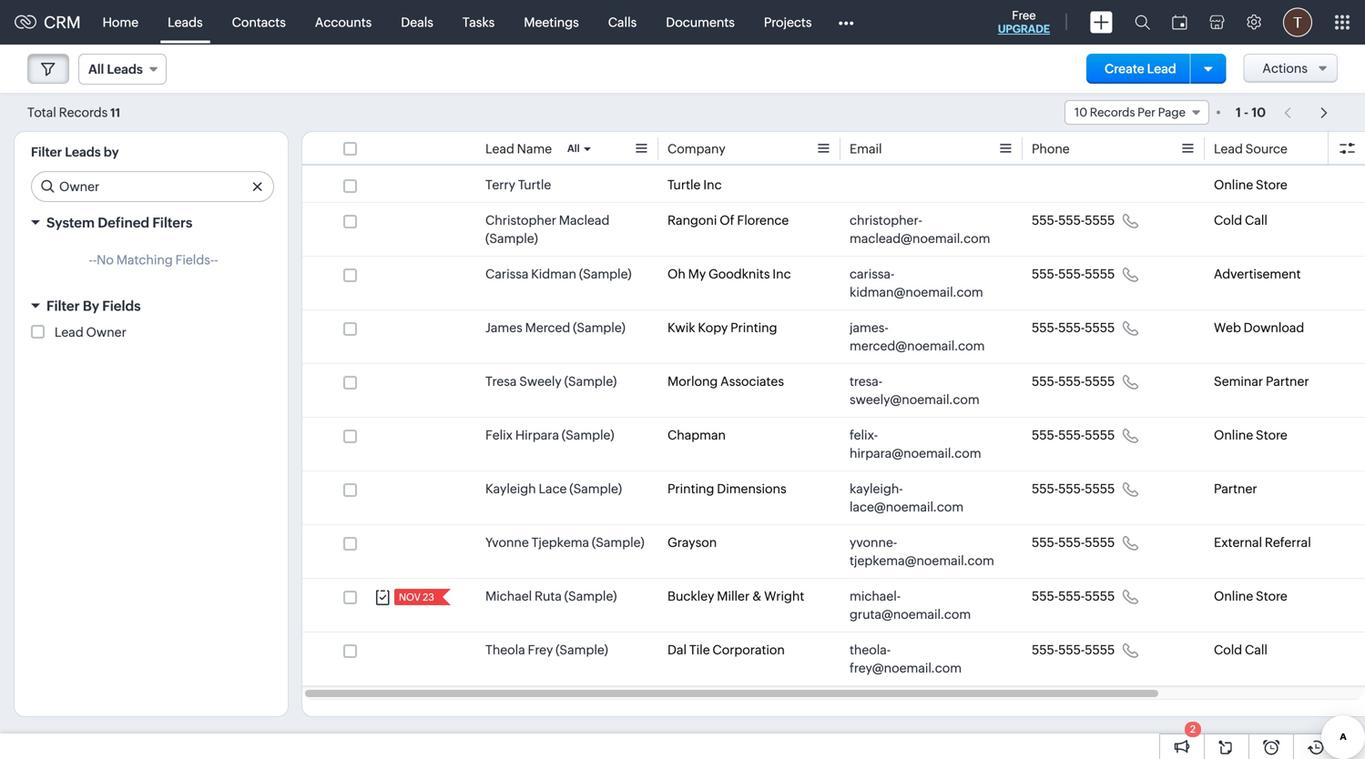 Task type: vqa. For each thing, say whether or not it's contained in the screenshot.


Task type: describe. For each thing, give the bounding box(es) containing it.
all for all
[[567, 143, 580, 154]]

(sample) for theola frey (sample)
[[556, 643, 608, 658]]

christopher- maclead@noemail.com link
[[850, 211, 995, 248]]

merced
[[525, 321, 570, 335]]

online for felix- hirpara@noemail.com
[[1214, 428, 1253, 443]]

(sample) for carissa kidman (sample)
[[579, 267, 632, 281]]

carissa
[[485, 267, 529, 281]]

deals
[[401, 15, 433, 30]]

cold for christopher- maclead@noemail.com
[[1214, 213, 1242, 228]]

source
[[1246, 142, 1288, 156]]

terry turtle
[[485, 178, 551, 192]]

actions
[[1263, 61, 1308, 76]]

(sample) for yvonne tjepkema (sample)
[[592, 536, 645, 550]]

morlong
[[668, 374, 718, 389]]

records for total
[[59, 105, 108, 120]]

2 turtle from the left
[[668, 178, 701, 192]]

profile element
[[1272, 0, 1323, 44]]

home link
[[88, 0, 153, 44]]

555-555-5555 for tresa- sweely@noemail.com
[[1032, 374, 1115, 389]]

yvonne tjepkema (sample) link
[[485, 534, 645, 552]]

yvonne- tjepkema@noemail.com link
[[850, 534, 995, 570]]

carissa-
[[850, 267, 895, 281]]

free upgrade
[[998, 9, 1050, 35]]

5555 for yvonne- tjepkema@noemail.com
[[1085, 536, 1115, 550]]

5555 for tresa- sweely@noemail.com
[[1085, 374, 1115, 389]]

yvonne tjepkema (sample)
[[485, 536, 645, 550]]

leads inside "link"
[[168, 15, 203, 30]]

documents link
[[651, 0, 749, 44]]

fields
[[102, 298, 141, 314]]

lead for lead owner
[[55, 325, 84, 340]]

1 horizontal spatial printing
[[731, 321, 777, 335]]

cold call for christopher- maclead@noemail.com
[[1214, 213, 1268, 228]]

555-555-5555 for theola- frey@noemail.com
[[1032, 643, 1115, 658]]

hirpara
[[515, 428, 559, 443]]

christopher-
[[850, 213, 923, 228]]

kayleigh-
[[850, 482, 903, 496]]

michael ruta (sample)
[[485, 589, 617, 604]]

kayleigh
[[485, 482, 536, 496]]

merced@noemail.com
[[850, 339, 985, 353]]

store for felix- hirpara@noemail.com
[[1256, 428, 1288, 443]]

store for michael- gruta@noemail.com
[[1256, 589, 1288, 604]]

1 vertical spatial inc
[[773, 267, 791, 281]]

michael- gruta@noemail.com
[[850, 589, 971, 622]]

leads for filter leads by
[[65, 145, 101, 159]]

tasks
[[463, 15, 495, 30]]

1
[[1236, 105, 1241, 120]]

tile
[[689, 643, 710, 658]]

cold call for theola- frey@noemail.com
[[1214, 643, 1268, 658]]

tresa sweely (sample)
[[485, 374, 617, 389]]

1 horizontal spatial partner
[[1266, 374, 1309, 389]]

external
[[1214, 536, 1262, 550]]

lead inside button
[[1147, 61, 1176, 76]]

calls link
[[594, 0, 651, 44]]

yvonne- tjepkema@noemail.com
[[850, 536, 994, 568]]

lace
[[539, 482, 567, 496]]

miller
[[717, 589, 750, 604]]

felix hirpara (sample) link
[[485, 426, 614, 444]]

call for theola- frey@noemail.com
[[1245, 643, 1268, 658]]

florence
[[737, 213, 789, 228]]

deals link
[[386, 0, 448, 44]]

theola- frey@noemail.com
[[850, 643, 962, 676]]

felix- hirpara@noemail.com
[[850, 428, 981, 461]]

email
[[850, 142, 882, 156]]

crm link
[[15, 13, 81, 32]]

row group containing terry turtle
[[302, 168, 1365, 687]]

name
[[517, 142, 552, 156]]

nov 23 link
[[394, 589, 436, 606]]

owner
[[86, 325, 126, 340]]

online store for michael- gruta@noemail.com
[[1214, 589, 1288, 604]]

5555 for kayleigh- lace@noemail.com
[[1085, 482, 1115, 496]]

nov 23
[[399, 592, 434, 603]]

tresa- sweely@noemail.com
[[850, 374, 980, 407]]

felix
[[485, 428, 513, 443]]

christopher maclead (sample) link
[[485, 211, 649, 248]]

(sample) for felix hirpara (sample)
[[562, 428, 614, 443]]

turtle inc
[[668, 178, 722, 192]]

555-555-5555 for michael- gruta@noemail.com
[[1032, 589, 1115, 604]]

page
[[1158, 106, 1186, 119]]

5555 for christopher- maclead@noemail.com
[[1085, 213, 1115, 228]]

0 horizontal spatial inc
[[703, 178, 722, 192]]

of
[[720, 213, 735, 228]]

morlong associates
[[668, 374, 784, 389]]

create lead
[[1105, 61, 1176, 76]]

1 horizontal spatial 10
[[1252, 105, 1266, 120]]

555-555-5555 for kayleigh- lace@noemail.com
[[1032, 482, 1115, 496]]

michael
[[485, 589, 532, 604]]

2
[[1190, 724, 1196, 735]]

calendar image
[[1172, 15, 1188, 30]]

5555 for felix- hirpara@noemail.com
[[1085, 428, 1115, 443]]

grayson
[[668, 536, 717, 550]]

home
[[103, 15, 139, 30]]

--no matching fields--
[[89, 253, 218, 267]]

profile image
[[1283, 8, 1312, 37]]

printing dimensions
[[668, 482, 787, 496]]

crm
[[44, 13, 81, 32]]

5555 for theola- frey@noemail.com
[[1085, 643, 1115, 658]]

by
[[83, 298, 99, 314]]

filter by fields button
[[15, 290, 288, 322]]

dal
[[668, 643, 687, 658]]

oh my goodknits inc
[[668, 267, 791, 281]]

download
[[1244, 321, 1304, 335]]

yvonne-
[[850, 536, 897, 550]]

felix-
[[850, 428, 878, 443]]

555-555-5555 for james- merced@noemail.com
[[1032, 321, 1115, 335]]

filter leads by
[[31, 145, 119, 159]]

advertisement
[[1214, 267, 1301, 281]]

sweely@noemail.com
[[850, 393, 980, 407]]

5555 for james- merced@noemail.com
[[1085, 321, 1115, 335]]

filter for filter leads by
[[31, 145, 62, 159]]

10 records per page
[[1075, 106, 1186, 119]]

- left no
[[89, 253, 93, 267]]

kopy
[[698, 321, 728, 335]]

calls
[[608, 15, 637, 30]]

total
[[27, 105, 56, 120]]

kwik
[[668, 321, 695, 335]]



Task type: locate. For each thing, give the bounding box(es) containing it.
1 vertical spatial printing
[[668, 482, 714, 496]]

(sample) down christopher
[[485, 231, 538, 246]]

1 vertical spatial partner
[[1214, 482, 1257, 496]]

7 555-555-5555 from the top
[[1032, 536, 1115, 550]]

web download
[[1214, 321, 1304, 335]]

leads for all leads
[[107, 62, 143, 77]]

1 5555 from the top
[[1085, 213, 1115, 228]]

associates
[[721, 374, 784, 389]]

search image
[[1135, 15, 1150, 30]]

2 vertical spatial store
[[1256, 589, 1288, 604]]

1 horizontal spatial inc
[[773, 267, 791, 281]]

0 horizontal spatial 10
[[1075, 106, 1088, 119]]

lead owner
[[55, 325, 126, 340]]

6 5555 from the top
[[1085, 482, 1115, 496]]

555-
[[1032, 213, 1058, 228], [1058, 213, 1085, 228], [1032, 267, 1058, 281], [1058, 267, 1085, 281], [1032, 321, 1058, 335], [1058, 321, 1085, 335], [1032, 374, 1058, 389], [1058, 374, 1085, 389], [1032, 428, 1058, 443], [1058, 428, 1085, 443], [1032, 482, 1058, 496], [1058, 482, 1085, 496], [1032, 536, 1058, 550], [1058, 536, 1085, 550], [1032, 589, 1058, 604], [1058, 589, 1085, 604], [1032, 643, 1058, 658], [1058, 643, 1085, 658]]

per
[[1138, 106, 1156, 119]]

dimensions
[[717, 482, 787, 496]]

(sample) right hirpara
[[562, 428, 614, 443]]

1 cold call from the top
[[1214, 213, 1268, 228]]

0 horizontal spatial partner
[[1214, 482, 1257, 496]]

all inside field
[[88, 62, 104, 77]]

theola
[[485, 643, 525, 658]]

filter down total
[[31, 145, 62, 159]]

2 vertical spatial online
[[1214, 589, 1253, 604]]

5 555-555-5555 from the top
[[1032, 428, 1115, 443]]

1 horizontal spatial records
[[1090, 106, 1135, 119]]

2 vertical spatial leads
[[65, 145, 101, 159]]

seminar partner
[[1214, 374, 1309, 389]]

nov
[[399, 592, 421, 603]]

0 vertical spatial inc
[[703, 178, 722, 192]]

lead for lead name
[[485, 142, 514, 156]]

1 555-555-5555 from the top
[[1032, 213, 1115, 228]]

filter left by
[[46, 298, 80, 314]]

0 vertical spatial online store
[[1214, 178, 1288, 192]]

hirpara@noemail.com
[[850, 446, 981, 461]]

system defined filters button
[[15, 207, 288, 239]]

christopher- maclead@noemail.com
[[850, 213, 990, 246]]

- right the "matching"
[[214, 253, 218, 267]]

(sample) right ruta
[[564, 589, 617, 604]]

total records 11
[[27, 105, 120, 120]]

1 online from the top
[[1214, 178, 1253, 192]]

online store down 'external referral'
[[1214, 589, 1288, 604]]

records left 11
[[59, 105, 108, 120]]

2 store from the top
[[1256, 428, 1288, 443]]

555-555-5555 for felix- hirpara@noemail.com
[[1032, 428, 1115, 443]]

0 vertical spatial all
[[88, 62, 104, 77]]

5555 for michael- gruta@noemail.com
[[1085, 589, 1115, 604]]

online for michael- gruta@noemail.com
[[1214, 589, 1253, 604]]

0 horizontal spatial all
[[88, 62, 104, 77]]

Other Modules field
[[826, 8, 866, 37]]

frey
[[528, 643, 553, 658]]

tresa- sweely@noemail.com link
[[850, 373, 995, 409]]

matching
[[116, 253, 173, 267]]

0 horizontal spatial leads
[[65, 145, 101, 159]]

row group
[[302, 168, 1365, 687]]

carissa kidman (sample) link
[[485, 265, 632, 283]]

lead down 1
[[1214, 142, 1243, 156]]

lead for lead source
[[1214, 142, 1243, 156]]

online down seminar
[[1214, 428, 1253, 443]]

create menu element
[[1079, 0, 1124, 44]]

(sample) inside christopher maclead (sample)
[[485, 231, 538, 246]]

cold for theola- frey@noemail.com
[[1214, 643, 1242, 658]]

records for 10
[[1090, 106, 1135, 119]]

dal tile corporation
[[668, 643, 785, 658]]

1 horizontal spatial leads
[[107, 62, 143, 77]]

&
[[752, 589, 762, 604]]

3 555-555-5555 from the top
[[1032, 321, 1115, 335]]

theola frey (sample)
[[485, 643, 608, 658]]

9 555-555-5555 from the top
[[1032, 643, 1115, 658]]

0 horizontal spatial printing
[[668, 482, 714, 496]]

2 call from the top
[[1245, 643, 1268, 658]]

christopher
[[485, 213, 556, 228]]

0 vertical spatial leads
[[168, 15, 203, 30]]

1 horizontal spatial turtle
[[668, 178, 701, 192]]

(sample) for christopher maclead (sample)
[[485, 231, 538, 246]]

records
[[59, 105, 108, 120], [1090, 106, 1135, 119]]

1 vertical spatial leads
[[107, 62, 143, 77]]

1 online store from the top
[[1214, 178, 1288, 192]]

call for christopher- maclead@noemail.com
[[1245, 213, 1268, 228]]

555-555-5555
[[1032, 213, 1115, 228], [1032, 267, 1115, 281], [1032, 321, 1115, 335], [1032, 374, 1115, 389], [1032, 428, 1115, 443], [1032, 482, 1115, 496], [1032, 536, 1115, 550], [1032, 589, 1115, 604], [1032, 643, 1115, 658]]

theola-
[[850, 643, 891, 658]]

3 online from the top
[[1214, 589, 1253, 604]]

maclead
[[559, 213, 610, 228]]

terry
[[485, 178, 515, 192]]

james- merced@noemail.com link
[[850, 319, 995, 355]]

6 555-555-5555 from the top
[[1032, 482, 1115, 496]]

turtle up rangoni
[[668, 178, 701, 192]]

(sample) right sweely
[[564, 374, 617, 389]]

system defined filters region
[[15, 239, 288, 290]]

1 turtle from the left
[[518, 178, 551, 192]]

kidman@noemail.com
[[850, 285, 983, 300]]

partner right seminar
[[1266, 374, 1309, 389]]

8 5555 from the top
[[1085, 589, 1115, 604]]

all for all leads
[[88, 62, 104, 77]]

5 5555 from the top
[[1085, 428, 1115, 443]]

goodknits
[[709, 267, 770, 281]]

3 store from the top
[[1256, 589, 1288, 604]]

online
[[1214, 178, 1253, 192], [1214, 428, 1253, 443], [1214, 589, 1253, 604]]

tjepkema
[[532, 536, 589, 550]]

chapman
[[668, 428, 726, 443]]

records left per
[[1090, 106, 1135, 119]]

(sample) for michael ruta (sample)
[[564, 589, 617, 604]]

4 555-555-5555 from the top
[[1032, 374, 1115, 389]]

filters
[[152, 215, 192, 231]]

(sample) for tresa sweely (sample)
[[564, 374, 617, 389]]

terry turtle link
[[485, 176, 551, 194]]

All Leads field
[[78, 54, 167, 85]]

(sample) for kayleigh lace (sample)
[[569, 482, 622, 496]]

inc right goodknits
[[773, 267, 791, 281]]

1 vertical spatial all
[[567, 143, 580, 154]]

2 vertical spatial online store
[[1214, 589, 1288, 604]]

10 inside 'field'
[[1075, 106, 1088, 119]]

store down 'external referral'
[[1256, 589, 1288, 604]]

lead source
[[1214, 142, 1288, 156]]

(sample) right lace
[[569, 482, 622, 496]]

0 vertical spatial store
[[1256, 178, 1288, 192]]

james merced (sample)
[[485, 321, 626, 335]]

(sample) for james merced (sample)
[[573, 321, 626, 335]]

company
[[668, 142, 726, 156]]

0 horizontal spatial records
[[59, 105, 108, 120]]

4 5555 from the top
[[1085, 374, 1115, 389]]

0 vertical spatial printing
[[731, 321, 777, 335]]

lead down by
[[55, 325, 84, 340]]

lace@noemail.com
[[850, 500, 964, 515]]

turtle right 'terry'
[[518, 178, 551, 192]]

oh
[[668, 267, 686, 281]]

(sample) right the kidman
[[579, 267, 632, 281]]

yvonne
[[485, 536, 529, 550]]

- right 1
[[1244, 105, 1249, 120]]

- down system
[[93, 253, 97, 267]]

7 5555 from the top
[[1085, 536, 1115, 550]]

online store down seminar partner
[[1214, 428, 1288, 443]]

11
[[110, 106, 120, 120]]

0 vertical spatial call
[[1245, 213, 1268, 228]]

2 555-555-5555 from the top
[[1032, 267, 1115, 281]]

create
[[1105, 61, 1145, 76]]

0 vertical spatial online
[[1214, 178, 1253, 192]]

documents
[[666, 15, 735, 30]]

5555 for carissa- kidman@noemail.com
[[1085, 267, 1115, 281]]

records inside 'field'
[[1090, 106, 1135, 119]]

leads left 'by'
[[65, 145, 101, 159]]

10 Records Per Page field
[[1065, 100, 1209, 125]]

(sample) right tjepkema
[[592, 536, 645, 550]]

2 cold call from the top
[[1214, 643, 1268, 658]]

2 5555 from the top
[[1085, 267, 1115, 281]]

meetings
[[524, 15, 579, 30]]

inc up of
[[703, 178, 722, 192]]

my
[[688, 267, 706, 281]]

create lead button
[[1087, 54, 1195, 84]]

store down seminar partner
[[1256, 428, 1288, 443]]

online down lead source
[[1214, 178, 1253, 192]]

store down source
[[1256, 178, 1288, 192]]

filter for filter by fields
[[46, 298, 80, 314]]

2 online from the top
[[1214, 428, 1253, 443]]

kayleigh- lace@noemail.com
[[850, 482, 964, 515]]

web
[[1214, 321, 1241, 335]]

lead right the create
[[1147, 61, 1176, 76]]

2 cold from the top
[[1214, 643, 1242, 658]]

online down external
[[1214, 589, 1253, 604]]

5555
[[1085, 213, 1115, 228], [1085, 267, 1115, 281], [1085, 321, 1115, 335], [1085, 374, 1115, 389], [1085, 428, 1115, 443], [1085, 482, 1115, 496], [1085, 536, 1115, 550], [1085, 589, 1115, 604], [1085, 643, 1115, 658]]

theola frey (sample) link
[[485, 641, 608, 659]]

accounts
[[315, 15, 372, 30]]

1 call from the top
[[1245, 213, 1268, 228]]

1 vertical spatial store
[[1256, 428, 1288, 443]]

kwik kopy printing
[[668, 321, 777, 335]]

tasks link
[[448, 0, 509, 44]]

1 vertical spatial filter
[[46, 298, 80, 314]]

cold call
[[1214, 213, 1268, 228], [1214, 643, 1268, 658]]

rangoni of florence
[[668, 213, 789, 228]]

1 store from the top
[[1256, 178, 1288, 192]]

555-555-5555 for yvonne- tjepkema@noemail.com
[[1032, 536, 1115, 550]]

(sample) right frey
[[556, 643, 608, 658]]

3 5555 from the top
[[1085, 321, 1115, 335]]

upgrade
[[998, 23, 1050, 35]]

turtle
[[518, 178, 551, 192], [668, 178, 701, 192]]

filter inside 'dropdown button'
[[46, 298, 80, 314]]

james
[[485, 321, 523, 335]]

555-555-5555 for carissa- kidman@noemail.com
[[1032, 267, 1115, 281]]

accounts link
[[300, 0, 386, 44]]

0 horizontal spatial turtle
[[518, 178, 551, 192]]

0 vertical spatial cold call
[[1214, 213, 1268, 228]]

1 horizontal spatial all
[[567, 143, 580, 154]]

rangoni
[[668, 213, 717, 228]]

leads right home 'link'
[[168, 15, 203, 30]]

0 vertical spatial partner
[[1266, 374, 1309, 389]]

all right "name"
[[567, 143, 580, 154]]

555-555-5555 for christopher- maclead@noemail.com
[[1032, 213, 1115, 228]]

1 cold from the top
[[1214, 213, 1242, 228]]

buckley miller & wright
[[668, 589, 804, 604]]

2 online store from the top
[[1214, 428, 1288, 443]]

2 horizontal spatial leads
[[168, 15, 203, 30]]

1 vertical spatial call
[[1245, 643, 1268, 658]]

printing right the kopy on the right top of page
[[731, 321, 777, 335]]

lead left "name"
[[485, 142, 514, 156]]

10 left per
[[1075, 106, 1088, 119]]

call
[[1245, 213, 1268, 228], [1245, 643, 1268, 658]]

9 5555 from the top
[[1085, 643, 1115, 658]]

10 right 1
[[1252, 105, 1266, 120]]

kidman
[[531, 267, 576, 281]]

maclead@noemail.com
[[850, 231, 990, 246]]

leads inside field
[[107, 62, 143, 77]]

online store for felix- hirpara@noemail.com
[[1214, 428, 1288, 443]]

leads up 11
[[107, 62, 143, 77]]

create menu image
[[1090, 11, 1113, 33]]

partner up external
[[1214, 482, 1257, 496]]

(sample) right merced
[[573, 321, 626, 335]]

search element
[[1124, 0, 1161, 45]]

0 vertical spatial filter
[[31, 145, 62, 159]]

printing up 'grayson'
[[668, 482, 714, 496]]

0 vertical spatial cold
[[1214, 213, 1242, 228]]

theola- frey@noemail.com link
[[850, 641, 995, 678]]

kayleigh lace (sample) link
[[485, 480, 622, 498]]

3 online store from the top
[[1214, 589, 1288, 604]]

kayleigh- lace@noemail.com link
[[850, 480, 995, 516]]

1 vertical spatial cold
[[1214, 643, 1242, 658]]

1 vertical spatial online store
[[1214, 428, 1288, 443]]

all up "total records 11" on the top
[[88, 62, 104, 77]]

1 vertical spatial online
[[1214, 428, 1253, 443]]

meetings link
[[509, 0, 594, 44]]

frey@noemail.com
[[850, 661, 962, 676]]

Search text field
[[32, 172, 273, 201]]

1 vertical spatial cold call
[[1214, 643, 1268, 658]]

8 555-555-5555 from the top
[[1032, 589, 1115, 604]]

online store down lead source
[[1214, 178, 1288, 192]]

sweely
[[519, 374, 562, 389]]



